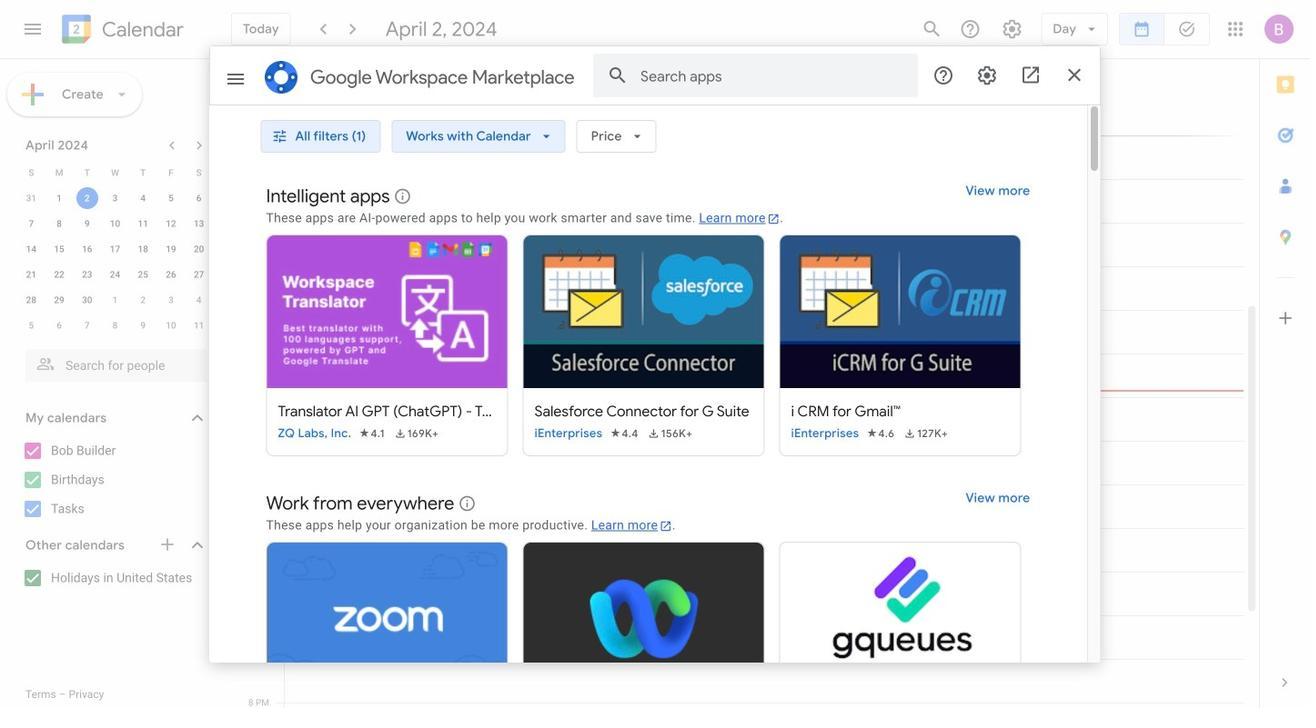 Task type: vqa. For each thing, say whether or not it's contained in the screenshot.
4 PM's 4
no



Task type: locate. For each thing, give the bounding box(es) containing it.
heading inside 'calendar' element
[[98, 19, 184, 40]]

8 element
[[48, 213, 70, 235]]

None search field
[[0, 342, 226, 382]]

15 element
[[48, 238, 70, 260]]

heading
[[98, 19, 184, 40]]

12 element
[[160, 213, 182, 235]]

1 row from the top
[[17, 160, 213, 186]]

24 element
[[104, 264, 126, 286]]

row down "10" element
[[17, 237, 213, 262]]

grid
[[233, 59, 1259, 709]]

row up may 1 element at the top of page
[[17, 262, 213, 288]]

row up "10" element
[[17, 186, 213, 211]]

row down may 1 element at the top of page
[[17, 313, 213, 338]]

march 31 element
[[20, 187, 42, 209]]

row up 'may 8' element
[[17, 288, 213, 313]]

may 10 element
[[160, 315, 182, 337]]

cell
[[73, 186, 101, 211]]

april 2024 grid
[[17, 160, 213, 338]]

17 element
[[104, 238, 126, 260]]

row group
[[17, 186, 213, 338]]

5 row from the top
[[17, 262, 213, 288]]

22 element
[[48, 264, 70, 286]]

29 element
[[48, 289, 70, 311]]

may 11 element
[[188, 315, 210, 337]]

row
[[17, 160, 213, 186], [17, 186, 213, 211], [17, 211, 213, 237], [17, 237, 213, 262], [17, 262, 213, 288], [17, 288, 213, 313], [17, 313, 213, 338]]

my calendars list
[[4, 437, 226, 524]]

1 element
[[48, 187, 70, 209]]

row up 3 element
[[17, 160, 213, 186]]

may 2 element
[[132, 289, 154, 311]]

may 3 element
[[160, 289, 182, 311]]

may 7 element
[[76, 315, 98, 337]]

6 row from the top
[[17, 288, 213, 313]]

tab list
[[1260, 59, 1310, 658]]

may 6 element
[[48, 315, 70, 337]]

calendar element
[[58, 11, 184, 51]]

19 element
[[160, 238, 182, 260]]

may 5 element
[[20, 315, 42, 337]]

may 9 element
[[132, 315, 154, 337]]

16 element
[[76, 238, 98, 260]]

main drawer image
[[22, 18, 44, 40]]

row up 17 element
[[17, 211, 213, 237]]

7 element
[[20, 213, 42, 235]]

may 8 element
[[104, 315, 126, 337]]

28 element
[[20, 289, 42, 311]]

4 element
[[132, 187, 154, 209]]

25 element
[[132, 264, 154, 286]]

13 element
[[188, 213, 210, 235]]

may 4 element
[[188, 289, 210, 311]]

4 row from the top
[[17, 237, 213, 262]]

column header
[[284, 59, 1245, 136]]



Task type: describe. For each thing, give the bounding box(es) containing it.
3 row from the top
[[17, 211, 213, 237]]

6 element
[[188, 187, 210, 209]]

26 element
[[160, 264, 182, 286]]

30 element
[[76, 289, 98, 311]]

3 element
[[104, 187, 126, 209]]

14 element
[[20, 238, 42, 260]]

20 element
[[188, 238, 210, 260]]

10 element
[[104, 213, 126, 235]]

7 row from the top
[[17, 313, 213, 338]]

9 element
[[76, 213, 98, 235]]

may 1 element
[[104, 289, 126, 311]]

2, today element
[[76, 187, 98, 209]]

27 element
[[188, 264, 210, 286]]

21 element
[[20, 264, 42, 286]]

18 element
[[132, 238, 154, 260]]

2 row from the top
[[17, 186, 213, 211]]

11 element
[[132, 213, 154, 235]]

5 element
[[160, 187, 182, 209]]

cell inside april 2024 grid
[[73, 186, 101, 211]]

23 element
[[76, 264, 98, 286]]



